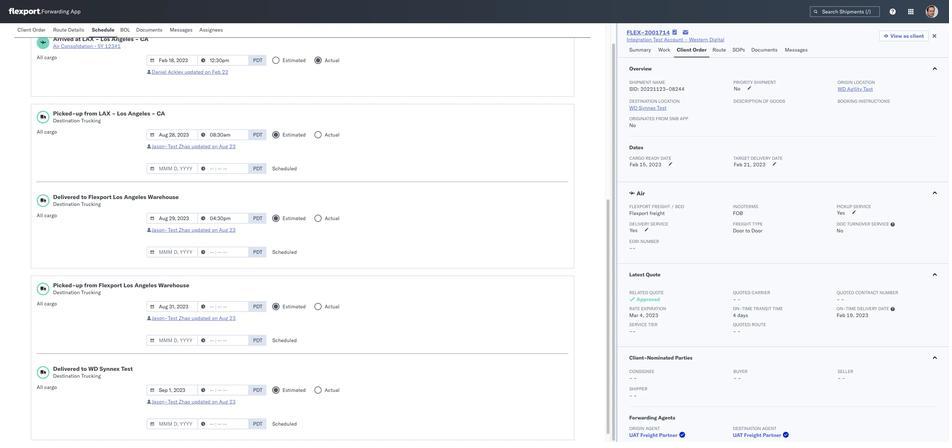 Task type: describe. For each thing, give the bounding box(es) containing it.
bco
[[676, 204, 685, 210]]

4,
[[640, 312, 645, 319]]

carrier
[[752, 290, 771, 296]]

doc
[[837, 222, 847, 227]]

warehouse inside delivered to flexport los angeles warehouse destination trucking
[[148, 194, 179, 201]]

freight inside freight type door to door
[[734, 222, 752, 227]]

0 horizontal spatial documents button
[[133, 23, 167, 37]]

0 vertical spatial client order button
[[15, 23, 50, 37]]

zhao for picked-up from lax - los angeles - ca
[[179, 143, 190, 150]]

23 for delivered to wd synnex test
[[229, 399, 236, 406]]

up for flexport
[[76, 282, 83, 289]]

6 pdt from the top
[[253, 304, 263, 310]]

4 -- : -- -- text field from the top
[[198, 247, 249, 258]]

feb for feb 21, 2023
[[734, 162, 743, 168]]

19,
[[847, 312, 855, 319]]

forwarding app link
[[9, 8, 81, 15]]

to for picked-up from flexport los angeles warehouse
[[81, 366, 87, 373]]

test inside integration test account - western digital 'link'
[[654, 36, 663, 43]]

cargo
[[630, 156, 645, 161]]

overview button
[[618, 58, 950, 80]]

forwarding app
[[41, 8, 81, 15]]

2 horizontal spatial service
[[872, 222, 890, 227]]

freight for destination agent
[[745, 433, 762, 439]]

1 horizontal spatial no
[[734, 85, 741, 92]]

mmm d, yyyy text field for fourth -- : -- -- text field from the bottom
[[147, 163, 198, 174]]

shipper - -
[[630, 387, 648, 399]]

type
[[753, 222, 763, 227]]

cargo for picked-up from lax - los angeles - ca
[[44, 129, 57, 135]]

all for arrived at lax - los angeles - ca
[[37, 54, 43, 61]]

/
[[672, 204, 675, 210]]

jason-test zhao updated on aug 23 button for picked-up from flexport los angeles warehouse
[[152, 315, 236, 322]]

jason- for picked-up from flexport los angeles warehouse
[[152, 315, 168, 322]]

08244
[[669, 86, 685, 92]]

picked- for picked-up from flexport los angeles warehouse
[[53, 282, 76, 289]]

name
[[653, 80, 666, 85]]

on for picked-up from flexport los angeles warehouse
[[212, 315, 218, 322]]

to inside freight type door to door
[[746, 228, 751, 234]]

wd synnex test link
[[630, 105, 667, 111]]

destination inside delivered to flexport los angeles warehouse destination trucking
[[53, 201, 80, 208]]

summary
[[630, 47, 651, 53]]

los inside delivered to flexport los angeles warehouse destination trucking
[[113, 194, 123, 201]]

target
[[734, 156, 750, 161]]

turnover
[[848, 222, 871, 227]]

originates
[[630, 116, 655, 121]]

buyer
[[734, 369, 748, 375]]

fob
[[734, 210, 744, 217]]

mmm d, yyyy text field for delivered to flexport los angeles warehouse
[[147, 213, 198, 224]]

picked-up from lax - los angeles - ca destination trucking
[[53, 110, 165, 124]]

1 vertical spatial client order button
[[674, 43, 710, 57]]

trucking inside picked-up from lax - los angeles - ca destination trucking
[[81, 117, 101, 124]]

arrived
[[53, 35, 74, 43]]

4 pdt from the top
[[253, 215, 263, 222]]

9 pdt from the top
[[253, 421, 263, 428]]

priority
[[734, 80, 753, 85]]

destination inside picked-up from lax - los angeles - ca destination trucking
[[53, 117, 80, 124]]

cargo for delivered to wd synnex test
[[44, 385, 57, 391]]

location for wd agility test
[[855, 80, 876, 85]]

incoterms
[[734, 204, 759, 210]]

client-nominated parties button
[[618, 347, 950, 369]]

1 door from the left
[[734, 228, 745, 234]]

2 pdt from the top
[[253, 132, 263, 138]]

22
[[222, 69, 228, 75]]

8 pdt from the top
[[253, 387, 263, 394]]

0 horizontal spatial messages button
[[167, 23, 197, 37]]

0 vertical spatial freight
[[652, 204, 671, 210]]

all for picked-up from lax - los angeles - ca
[[37, 129, 43, 135]]

20221123-
[[641, 86, 669, 92]]

work button
[[656, 43, 674, 57]]

1 actual from the top
[[325, 57, 340, 64]]

on- for on-time delivery date
[[837, 306, 846, 312]]

dates
[[630, 144, 644, 151]]

client-nominated parties
[[630, 355, 693, 362]]

jason- for picked-up from lax - los angeles - ca
[[152, 143, 168, 150]]

all cargo for delivered to wd synnex test
[[37, 385, 57, 391]]

flex-2001714 link
[[627, 29, 670, 36]]

wd for origin
[[838, 86, 847, 92]]

1 horizontal spatial client
[[677, 47, 692, 53]]

actual for picked-up from lax - los angeles - ca
[[325, 132, 340, 138]]

route
[[752, 322, 767, 328]]

feb for feb 19, 2023
[[837, 312, 846, 319]]

1 vertical spatial delivery
[[858, 306, 878, 312]]

23 for delivered to flexport los angeles warehouse
[[229, 227, 236, 234]]

synnex for location
[[639, 105, 656, 111]]

-- : -- -- text field for 1st mmm d, yyyy text field from the top
[[198, 55, 249, 66]]

service for delivery service
[[651, 222, 669, 227]]

2023 for feb 19, 2023
[[856, 312, 869, 319]]

angeles inside 'arrived at lax - los angeles - ca air consolidation • 5y 12341'
[[111, 35, 134, 43]]

delivery
[[630, 222, 650, 227]]

2023 for feb 21, 2023
[[754, 162, 766, 168]]

transit
[[754, 306, 772, 312]]

service tier --
[[630, 322, 658, 335]]

scheduled for delivered to flexport los angeles warehouse
[[273, 249, 297, 256]]

forwarding for forwarding app
[[41, 8, 69, 15]]

warehouse inside picked-up from flexport los angeles warehouse destination trucking
[[158, 282, 189, 289]]

1 mmm d, yyyy text field from the top
[[147, 55, 198, 66]]

quote
[[646, 272, 661, 278]]

estimated for delivered to wd synnex test
[[283, 387, 306, 394]]

wd agility test link
[[838, 86, 874, 92]]

all for picked-up from flexport los angeles warehouse
[[37, 301, 43, 307]]

jason-test zhao updated on aug 23 for picked-up from lax - los angeles - ca
[[152, 143, 236, 150]]

jason-test zhao updated on aug 23 for delivered to wd synnex test
[[152, 399, 236, 406]]

feb for feb 15, 2023
[[630, 162, 639, 168]]

on-time transit time 4 days
[[734, 306, 784, 319]]

-- : -- -- text field for third mmm d, yyyy text box from the bottom
[[198, 335, 249, 346]]

2 horizontal spatial date
[[879, 306, 890, 312]]

details
[[68, 27, 84, 33]]

2023 inside quoted contract number - - rate expiration mar 4, 2023
[[646, 312, 659, 319]]

all for delivered to wd synnex test
[[37, 385, 43, 391]]

agility
[[848, 86, 863, 92]]

0 horizontal spatial client order
[[17, 27, 46, 33]]

contract
[[856, 290, 879, 296]]

daniel
[[152, 69, 167, 75]]

agents
[[659, 415, 676, 422]]

delivered for delivered to wd synnex test
[[53, 366, 80, 373]]

1 horizontal spatial messages button
[[783, 43, 812, 57]]

digital
[[710, 36, 725, 43]]

route details
[[53, 27, 84, 33]]

delivery service
[[630, 222, 669, 227]]

description
[[734, 99, 762, 104]]

forwarding agents
[[630, 415, 676, 422]]

booking instructions
[[838, 99, 891, 104]]

•
[[95, 43, 96, 49]]

flexport. image
[[9, 8, 41, 15]]

assignees button
[[197, 23, 227, 37]]

all cargo for picked-up from lax - los angeles - ca
[[37, 129, 57, 135]]

related quote
[[630, 290, 664, 296]]

route button
[[710, 43, 730, 57]]

jason-test zhao updated on aug 23 button for delivered to flexport los angeles warehouse
[[152, 227, 236, 234]]

21,
[[744, 162, 752, 168]]

flexport inside picked-up from flexport los angeles warehouse destination trucking
[[99, 282, 122, 289]]

angeles inside picked-up from lax - los angeles - ca destination trucking
[[128, 110, 150, 117]]

flexport inside delivered to flexport los angeles warehouse destination trucking
[[88, 194, 112, 201]]

sid:
[[630, 86, 640, 92]]

picked- for picked-up from lax - los angeles - ca
[[53, 110, 76, 117]]

1 horizontal spatial client order
[[677, 47, 707, 53]]

15,
[[640, 162, 648, 168]]

feb 19, 2023
[[837, 312, 869, 319]]

origin location wd agility test
[[838, 80, 876, 92]]

-- : -- -- text field for delivered to wd synnex test
[[198, 385, 249, 396]]

feb 21, 2023
[[734, 162, 766, 168]]

mar
[[630, 312, 639, 319]]

agent for origin agent
[[646, 426, 660, 432]]

from for warehouse
[[84, 282, 97, 289]]

uat freight partner link for origin
[[630, 432, 688, 439]]

3 mmm d, yyyy text field from the top
[[147, 335, 198, 346]]

jason- for delivered to wd synnex test
[[152, 399, 168, 406]]

ca inside picked-up from lax - los angeles - ca destination trucking
[[157, 110, 165, 117]]

test inside destination location wd synnex test
[[657, 105, 667, 111]]

air inside button
[[637, 190, 645, 197]]

view
[[891, 33, 903, 39]]

bol
[[120, 27, 130, 33]]

2 time from the left
[[773, 306, 784, 312]]

zhao for delivered to wd synnex test
[[179, 399, 190, 406]]

origin for origin location wd agility test
[[838, 80, 853, 85]]

0 vertical spatial order
[[33, 27, 46, 33]]

nominated
[[648, 355, 674, 362]]

service
[[630, 322, 648, 328]]

view as client
[[891, 33, 925, 39]]

seller
[[838, 369, 854, 375]]

jason-test zhao updated on aug 23 button for picked-up from lax - los angeles - ca
[[152, 143, 236, 150]]

uat freight partner for origin
[[630, 433, 678, 439]]

eori number --
[[630, 239, 660, 252]]

jason-test zhao updated on aug 23 button for delivered to wd synnex test
[[152, 399, 236, 406]]

0 vertical spatial delivery
[[751, 156, 771, 161]]

delivered to flexport los angeles warehouse destination trucking
[[53, 194, 179, 208]]

mmm d, yyyy text field for picked-up from flexport los angeles warehouse
[[147, 302, 198, 312]]

daniel ackley updated on feb 22
[[152, 69, 228, 75]]

instructions
[[859, 99, 891, 104]]

feb left 22
[[212, 69, 221, 75]]

no inside originates from smb app no
[[630, 122, 636, 129]]

overview
[[630, 65, 652, 72]]

3 actual from the top
[[325, 215, 340, 222]]

Search Shipments (/) text field
[[810, 6, 881, 17]]

integration test account - western digital link
[[627, 36, 725, 43]]

from inside originates from smb app no
[[656, 116, 669, 121]]

quoted for quoted carrier - -
[[734, 290, 751, 296]]

scheduled for picked-up from lax - los angeles - ca
[[273, 166, 297, 172]]

freight for origin agent
[[641, 433, 658, 439]]

schedule
[[92, 27, 115, 33]]

service for pickup service
[[854, 204, 872, 210]]

5 mmm d, yyyy text field from the top
[[147, 419, 198, 430]]

app inside forwarding app link
[[71, 8, 81, 15]]

mmm d, yyyy text field for 2nd -- : -- -- text field from the bottom
[[147, 247, 198, 258]]

daniel ackley updated on feb 22 button
[[152, 69, 228, 75]]

aug for delivered to wd synnex test
[[219, 399, 228, 406]]

booking
[[838, 99, 858, 104]]

view as client button
[[880, 31, 929, 41]]

shipment
[[755, 80, 777, 85]]

destination location wd synnex test
[[630, 99, 680, 111]]

wd for destination
[[630, 105, 638, 111]]

arrived at lax - los angeles - ca air consolidation • 5y 12341
[[53, 35, 149, 49]]



Task type: locate. For each thing, give the bounding box(es) containing it.
delivered inside delivered to flexport los angeles warehouse destination trucking
[[53, 194, 80, 201]]

4 scheduled from the top
[[273, 421, 297, 428]]

client
[[911, 33, 925, 39]]

quoted inside quoted carrier - -
[[734, 290, 751, 296]]

1 vertical spatial order
[[693, 47, 707, 53]]

account
[[665, 36, 684, 43]]

messages button up overview button
[[783, 43, 812, 57]]

1 scheduled from the top
[[273, 166, 297, 172]]

latest quote button
[[618, 264, 950, 286]]

4 jason-test zhao updated on aug 23 from the top
[[152, 399, 236, 406]]

2 on- from the left
[[837, 306, 846, 312]]

to inside delivered to wd synnex test destination trucking
[[81, 366, 87, 373]]

1 horizontal spatial documents button
[[749, 43, 783, 57]]

-- : -- -- text field
[[198, 55, 249, 66], [198, 302, 249, 312], [198, 335, 249, 346], [198, 419, 249, 430]]

4 actual from the top
[[325, 304, 340, 310]]

messages
[[170, 27, 193, 33], [785, 47, 808, 53]]

2 jason-test zhao updated on aug 23 from the top
[[152, 227, 236, 234]]

uat down 'origin agent'
[[630, 433, 640, 439]]

1 horizontal spatial agent
[[763, 426, 777, 432]]

los inside picked-up from lax - los angeles - ca destination trucking
[[117, 110, 127, 117]]

1 vertical spatial no
[[630, 122, 636, 129]]

0 vertical spatial wd
[[838, 86, 847, 92]]

12341
[[105, 43, 121, 49]]

uat freight partner down the destination agent on the bottom right of page
[[734, 433, 782, 439]]

1 uat freight partner from the left
[[630, 433, 678, 439]]

yes down pickup
[[838, 210, 846, 216]]

1 up from the top
[[76, 110, 83, 117]]

2 aug from the top
[[219, 227, 228, 234]]

2 23 from the top
[[229, 227, 236, 234]]

origin up agility
[[838, 80, 853, 85]]

0 horizontal spatial service
[[651, 222, 669, 227]]

order
[[33, 27, 46, 33], [693, 47, 707, 53]]

door down fob
[[734, 228, 745, 234]]

related
[[630, 290, 649, 296]]

scheduled for picked-up from flexport los angeles warehouse
[[273, 338, 297, 344]]

no down priority
[[734, 85, 741, 92]]

feb down target
[[734, 162, 743, 168]]

3 23 from the top
[[229, 315, 236, 322]]

1 aug from the top
[[219, 143, 228, 150]]

date for feb 15, 2023
[[661, 156, 672, 161]]

4 mmm d, yyyy text field from the top
[[147, 247, 198, 258]]

2 delivered from the top
[[53, 366, 80, 373]]

time right transit
[[773, 306, 784, 312]]

flexport freight / bco flexport freight
[[630, 204, 685, 217]]

0 horizontal spatial on-
[[734, 306, 743, 312]]

1 vertical spatial location
[[659, 99, 680, 104]]

3 estimated from the top
[[283, 215, 306, 222]]

2 uat from the left
[[734, 433, 743, 439]]

5 all from the top
[[37, 385, 43, 391]]

on- inside on-time transit time 4 days
[[734, 306, 743, 312]]

route down digital
[[713, 47, 727, 53]]

on for picked-up from lax - los angeles - ca
[[212, 143, 218, 150]]

seller - -
[[838, 369, 854, 382]]

2 -- : -- -- text field from the top
[[198, 302, 249, 312]]

1 horizontal spatial yes
[[838, 210, 846, 216]]

0 horizontal spatial forwarding
[[41, 8, 69, 15]]

1 horizontal spatial wd
[[630, 105, 638, 111]]

actual for picked-up from flexport los angeles warehouse
[[325, 304, 340, 310]]

yes
[[838, 210, 846, 216], [630, 227, 638, 234]]

client order button down flexport. image
[[15, 23, 50, 37]]

bol button
[[117, 23, 133, 37]]

zhao for delivered to flexport los angeles warehouse
[[179, 227, 190, 234]]

location for wd synnex test
[[659, 99, 680, 104]]

4 all cargo from the top
[[37, 301, 57, 307]]

1 horizontal spatial forwarding
[[630, 415, 657, 422]]

lax
[[82, 35, 94, 43], [99, 110, 111, 117]]

aug for delivered to flexport los angeles warehouse
[[219, 227, 228, 234]]

as
[[904, 33, 910, 39]]

0 horizontal spatial client
[[17, 27, 31, 33]]

app right 'smb'
[[680, 116, 689, 121]]

origin down the forwarding agents
[[630, 426, 645, 432]]

0 horizontal spatial lax
[[82, 35, 94, 43]]

partner down agents
[[660, 433, 678, 439]]

1 vertical spatial lax
[[99, 110, 111, 117]]

all cargo for arrived at lax - los angeles - ca
[[37, 54, 57, 61]]

partner for origin agent
[[660, 433, 678, 439]]

3 jason- from the top
[[152, 315, 168, 322]]

quoted left 'carrier'
[[734, 290, 751, 296]]

0 horizontal spatial agent
[[646, 426, 660, 432]]

mmm d, yyyy text field for delivered to wd synnex test
[[147, 385, 198, 396]]

scheduled for delivered to wd synnex test
[[273, 421, 297, 428]]

quoted down days
[[734, 322, 751, 328]]

3 jason-test zhao updated on aug 23 button from the top
[[152, 315, 236, 322]]

1 vertical spatial air
[[637, 190, 645, 197]]

documents button right bol
[[133, 23, 167, 37]]

date up air button
[[773, 156, 783, 161]]

uat
[[630, 433, 640, 439], [734, 433, 743, 439]]

service up doc turnover service
[[854, 204, 872, 210]]

2 zhao from the top
[[179, 227, 190, 234]]

1 horizontal spatial app
[[680, 116, 689, 121]]

2023 down on-time delivery date
[[856, 312, 869, 319]]

5 cargo from the top
[[44, 385, 57, 391]]

delivered inside delivered to wd synnex test destination trucking
[[53, 366, 80, 373]]

1 vertical spatial picked-
[[53, 282, 76, 289]]

mmm d, yyyy text field for -- : -- -- text field corresponding to picked-up from lax - los angeles - ca
[[147, 130, 198, 140]]

documents right bol button on the left
[[136, 27, 163, 33]]

0 vertical spatial up
[[76, 110, 83, 117]]

0 horizontal spatial synnex
[[100, 366, 120, 373]]

zhao for picked-up from flexport los angeles warehouse
[[179, 315, 190, 322]]

jason-test zhao updated on aug 23
[[152, 143, 236, 150], [152, 227, 236, 234], [152, 315, 236, 322], [152, 399, 236, 406]]

location inside origin location wd agility test
[[855, 80, 876, 85]]

1 vertical spatial up
[[76, 282, 83, 289]]

0 vertical spatial to
[[81, 194, 87, 201]]

time up 19,
[[846, 306, 857, 312]]

shipment
[[630, 80, 652, 85]]

3 -- : -- -- text field from the top
[[198, 213, 249, 224]]

ca
[[140, 35, 149, 43], [157, 110, 165, 117]]

time for on-time transit time 4 days
[[743, 306, 753, 312]]

1 uat from the left
[[630, 433, 640, 439]]

0 vertical spatial ca
[[140, 35, 149, 43]]

cargo for delivered to flexport los angeles warehouse
[[44, 212, 57, 219]]

1 horizontal spatial lax
[[99, 110, 111, 117]]

4 -- : -- -- text field from the top
[[198, 419, 249, 430]]

1 vertical spatial to
[[746, 228, 751, 234]]

23
[[229, 143, 236, 150], [229, 227, 236, 234], [229, 315, 236, 322], [229, 399, 236, 406]]

uat freight partner for destination
[[734, 433, 782, 439]]

date down number
[[879, 306, 890, 312]]

origin inside origin location wd agility test
[[838, 80, 853, 85]]

1 horizontal spatial on-
[[837, 306, 846, 312]]

synnex inside destination location wd synnex test
[[639, 105, 656, 111]]

delivered for delivered to flexport los angeles warehouse
[[53, 194, 80, 201]]

time up days
[[743, 306, 753, 312]]

2 scheduled from the top
[[273, 249, 297, 256]]

2 vertical spatial no
[[837, 228, 844, 234]]

3 mmm d, yyyy text field from the top
[[147, 163, 198, 174]]

1 -- : -- -- text field from the top
[[198, 55, 249, 66]]

goods
[[771, 99, 786, 104]]

route
[[53, 27, 67, 33], [713, 47, 727, 53]]

from for angeles
[[84, 110, 97, 117]]

3 cargo from the top
[[44, 212, 57, 219]]

order down forwarding app link
[[33, 27, 46, 33]]

quote
[[650, 290, 664, 296]]

ackley
[[168, 69, 183, 75]]

-- : -- -- text field for delivered to flexport los angeles warehouse
[[198, 213, 249, 224]]

23 for picked-up from flexport los angeles warehouse
[[229, 315, 236, 322]]

2 mmm d, yyyy text field from the top
[[147, 130, 198, 140]]

0 vertical spatial origin
[[838, 80, 853, 85]]

up inside picked-up from lax - los angeles - ca destination trucking
[[76, 110, 83, 117]]

freight down the destination agent on the bottom right of page
[[745, 433, 762, 439]]

1 horizontal spatial partner
[[763, 433, 782, 439]]

1 horizontal spatial air
[[637, 190, 645, 197]]

to for picked-up from lax - los angeles - ca
[[81, 194, 87, 201]]

3 zhao from the top
[[179, 315, 190, 322]]

1 vertical spatial warehouse
[[158, 282, 189, 289]]

0 vertical spatial location
[[855, 80, 876, 85]]

1 vertical spatial freight
[[650, 210, 665, 217]]

2 horizontal spatial wd
[[838, 86, 847, 92]]

lax inside picked-up from lax - los angeles - ca destination trucking
[[99, 110, 111, 117]]

2 picked- from the top
[[53, 282, 76, 289]]

all for delivered to flexport los angeles warehouse
[[37, 212, 43, 219]]

trucking
[[81, 117, 101, 124], [81, 201, 101, 208], [81, 290, 101, 296], [81, 373, 101, 380]]

quoted carrier - -
[[734, 290, 771, 303]]

actual for delivered to wd synnex test
[[325, 387, 340, 394]]

1 horizontal spatial order
[[693, 47, 707, 53]]

5 pdt from the top
[[253, 249, 263, 256]]

2 horizontal spatial time
[[846, 306, 857, 312]]

4 estimated from the top
[[283, 304, 306, 310]]

4
[[734, 312, 737, 319]]

1 -- : -- -- text field from the top
[[198, 130, 249, 140]]

2023 for feb 15, 2023
[[649, 162, 662, 168]]

route for route details
[[53, 27, 67, 33]]

1 jason-test zhao updated on aug 23 from the top
[[152, 143, 236, 150]]

1 vertical spatial ca
[[157, 110, 165, 117]]

destination inside picked-up from flexport los angeles warehouse destination trucking
[[53, 290, 80, 296]]

partner for destination agent
[[763, 433, 782, 439]]

summary button
[[627, 43, 656, 57]]

air down arrived
[[53, 43, 60, 49]]

23 for picked-up from lax - los angeles - ca
[[229, 143, 236, 150]]

1 vertical spatial synnex
[[100, 366, 120, 373]]

location down 08244
[[659, 99, 680, 104]]

wd inside destination location wd synnex test
[[630, 105, 638, 111]]

client order down western
[[677, 47, 707, 53]]

on- up feb 19, 2023
[[837, 306, 846, 312]]

jason-test zhao updated on aug 23 for delivered to flexport los angeles warehouse
[[152, 227, 236, 234]]

2 mmm d, yyyy text field from the top
[[147, 302, 198, 312]]

updated for delivered to wd synnex test
[[192, 399, 211, 406]]

updated for picked-up from lax - los angeles - ca
[[192, 143, 211, 150]]

wd inside origin location wd agility test
[[838, 86, 847, 92]]

2023 down 'ready'
[[649, 162, 662, 168]]

2023 down target delivery date
[[754, 162, 766, 168]]

1 horizontal spatial location
[[855, 80, 876, 85]]

picked- inside picked-up from lax - los angeles - ca destination trucking
[[53, 110, 76, 117]]

delivered to wd synnex test destination trucking
[[53, 366, 133, 380]]

2 jason-test zhao updated on aug 23 button from the top
[[152, 227, 236, 234]]

messages left assignees
[[170, 27, 193, 33]]

0 horizontal spatial date
[[661, 156, 672, 161]]

0 vertical spatial yes
[[838, 210, 846, 216]]

days
[[738, 312, 749, 319]]

1 horizontal spatial synnex
[[639, 105, 656, 111]]

route up arrived
[[53, 27, 67, 33]]

1 vertical spatial documents
[[752, 47, 778, 53]]

app inside originates from smb app no
[[680, 116, 689, 121]]

partner down the destination agent on the bottom right of page
[[763, 433, 782, 439]]

1 vertical spatial messages
[[785, 47, 808, 53]]

5 all cargo from the top
[[37, 385, 57, 391]]

1 vertical spatial origin
[[630, 426, 645, 432]]

0 horizontal spatial order
[[33, 27, 46, 33]]

latest quote
[[630, 272, 661, 278]]

2 agent from the left
[[763, 426, 777, 432]]

documents
[[136, 27, 163, 33], [752, 47, 778, 53]]

origin for origin agent
[[630, 426, 645, 432]]

freight down fob
[[734, 222, 752, 227]]

order down western
[[693, 47, 707, 53]]

target delivery date
[[734, 156, 783, 161]]

1 vertical spatial client order
[[677, 47, 707, 53]]

client order down flexport. image
[[17, 27, 46, 33]]

delivery down contract
[[858, 306, 878, 312]]

number
[[880, 290, 899, 296]]

no down originates at right
[[630, 122, 636, 129]]

3 -- : -- -- text field from the top
[[198, 335, 249, 346]]

to
[[81, 194, 87, 201], [746, 228, 751, 234], [81, 366, 87, 373]]

1 horizontal spatial uat
[[734, 433, 743, 439]]

0 horizontal spatial uat freight partner link
[[630, 432, 688, 439]]

uat freight partner link down 'origin agent'
[[630, 432, 688, 439]]

trucking inside delivered to wd synnex test destination trucking
[[81, 373, 101, 380]]

forwarding
[[41, 8, 69, 15], [630, 415, 657, 422]]

door down type
[[752, 228, 763, 234]]

on- up 4
[[734, 306, 743, 312]]

client
[[17, 27, 31, 33], [677, 47, 692, 53]]

at
[[75, 35, 81, 43]]

date right 'ready'
[[661, 156, 672, 161]]

1 horizontal spatial ca
[[157, 110, 165, 117]]

uat down the destination agent on the bottom right of page
[[734, 433, 743, 439]]

scheduled
[[273, 166, 297, 172], [273, 249, 297, 256], [273, 338, 297, 344], [273, 421, 297, 428]]

1 vertical spatial client
[[677, 47, 692, 53]]

sops button
[[730, 43, 749, 57]]

expiration
[[642, 306, 667, 312]]

all cargo for picked-up from flexport los angeles warehouse
[[37, 301, 57, 307]]

2023 down expiration
[[646, 312, 659, 319]]

location inside destination location wd synnex test
[[659, 99, 680, 104]]

-- : -- -- text field for mmm d, yyyy text box for picked-up from flexport los angeles warehouse
[[198, 302, 249, 312]]

feb down 'cargo'
[[630, 162, 639, 168]]

uat freight partner down 'origin agent'
[[630, 433, 678, 439]]

4 23 from the top
[[229, 399, 236, 406]]

documents button up overview button
[[749, 43, 783, 57]]

1 delivered from the top
[[53, 194, 80, 201]]

updated for delivered to flexport los angeles warehouse
[[192, 227, 211, 234]]

1 zhao from the top
[[179, 143, 190, 150]]

from
[[84, 110, 97, 117], [656, 116, 669, 121], [84, 282, 97, 289]]

updated for picked-up from flexport los angeles warehouse
[[192, 315, 211, 322]]

0 horizontal spatial client order button
[[15, 23, 50, 37]]

3 scheduled from the top
[[273, 338, 297, 344]]

number
[[641, 239, 660, 244]]

1 pdt from the top
[[253, 57, 263, 64]]

service right the turnover
[[872, 222, 890, 227]]

test inside delivered to wd synnex test destination trucking
[[121, 366, 133, 373]]

quoted for quoted contract number - - rate expiration mar 4, 2023
[[837, 290, 855, 296]]

4 jason- from the top
[[152, 399, 168, 406]]

partner
[[660, 433, 678, 439], [763, 433, 782, 439]]

2 jason- from the top
[[152, 227, 168, 234]]

picked- inside picked-up from flexport los angeles warehouse destination trucking
[[53, 282, 76, 289]]

1 horizontal spatial service
[[854, 204, 872, 210]]

rate
[[630, 306, 640, 312]]

-- : -- -- text field
[[198, 130, 249, 140], [198, 163, 249, 174], [198, 213, 249, 224], [198, 247, 249, 258], [198, 385, 249, 396]]

flex-2001714
[[627, 29, 670, 36]]

angeles
[[111, 35, 134, 43], [128, 110, 150, 117], [124, 194, 146, 201], [135, 282, 157, 289]]

2 partner from the left
[[763, 433, 782, 439]]

0 horizontal spatial delivery
[[751, 156, 771, 161]]

aug for picked-up from lax - los angeles - ca
[[219, 143, 228, 150]]

from inside picked-up from lax - los angeles - ca destination trucking
[[84, 110, 97, 117]]

3 all cargo from the top
[[37, 212, 57, 219]]

ca inside 'arrived at lax - los angeles - ca air consolidation • 5y 12341'
[[140, 35, 149, 43]]

incoterms fob
[[734, 204, 759, 217]]

3 time from the left
[[846, 306, 857, 312]]

0 vertical spatial messages button
[[167, 23, 197, 37]]

2 up from the top
[[76, 282, 83, 289]]

MMM D, YYYY text field
[[147, 213, 198, 224], [147, 302, 198, 312], [147, 335, 198, 346], [147, 385, 198, 396], [147, 419, 198, 430]]

0 horizontal spatial time
[[743, 306, 753, 312]]

0 horizontal spatial app
[[71, 8, 81, 15]]

4 zhao from the top
[[179, 399, 190, 406]]

trucking inside delivered to flexport los angeles warehouse destination trucking
[[81, 201, 101, 208]]

7 pdt from the top
[[253, 338, 263, 344]]

1 picked- from the top
[[53, 110, 76, 117]]

ready
[[646, 156, 660, 161]]

angeles inside picked-up from flexport los angeles warehouse destination trucking
[[135, 282, 157, 289]]

consignee
[[630, 369, 655, 375]]

jason- for delivered to flexport los angeles warehouse
[[152, 227, 168, 234]]

lax inside 'arrived at lax - los angeles - ca air consolidation • 5y 12341'
[[82, 35, 94, 43]]

yes for pickup
[[838, 210, 846, 216]]

2 actual from the top
[[325, 132, 340, 138]]

1 vertical spatial app
[[680, 116, 689, 121]]

messages button left assignees
[[167, 23, 197, 37]]

0 vertical spatial documents button
[[133, 23, 167, 37]]

quoted inside quoted route - -
[[734, 322, 751, 328]]

2 estimated from the top
[[283, 132, 306, 138]]

destination inside delivered to wd synnex test destination trucking
[[53, 373, 80, 380]]

cargo for arrived at lax - los angeles - ca
[[44, 54, 57, 61]]

4 trucking from the top
[[81, 373, 101, 380]]

air consolidation • 5y 12341 link
[[53, 43, 149, 50]]

destination inside destination location wd synnex test
[[630, 99, 658, 104]]

freight down 'origin agent'
[[641, 433, 658, 439]]

0 horizontal spatial ca
[[140, 35, 149, 43]]

client-
[[630, 355, 648, 362]]

estimated for picked-up from lax - los angeles - ca
[[283, 132, 306, 138]]

1 partner from the left
[[660, 433, 678, 439]]

on for delivered to flexport los angeles warehouse
[[212, 227, 218, 234]]

1 horizontal spatial documents
[[752, 47, 778, 53]]

1 vertical spatial forwarding
[[630, 415, 657, 422]]

estimated for picked-up from flexport los angeles warehouse
[[283, 304, 306, 310]]

0 vertical spatial picked-
[[53, 110, 76, 117]]

from inside picked-up from flexport los angeles warehouse destination trucking
[[84, 282, 97, 289]]

1 vertical spatial yes
[[630, 227, 638, 234]]

uat for origin
[[630, 433, 640, 439]]

2 -- : -- -- text field from the top
[[198, 163, 249, 174]]

client order button
[[15, 23, 50, 37], [674, 43, 710, 57]]

freight
[[734, 222, 752, 227], [641, 433, 658, 439], [745, 433, 762, 439]]

4 mmm d, yyyy text field from the top
[[147, 385, 198, 396]]

3 trucking from the top
[[81, 290, 101, 296]]

forwarding up 'origin agent'
[[630, 415, 657, 422]]

2 all cargo from the top
[[37, 129, 57, 135]]

on- for on-time transit time 4 days
[[734, 306, 743, 312]]

aug for picked-up from flexport los angeles warehouse
[[219, 315, 228, 322]]

freight left /
[[652, 204, 671, 210]]

wd inside delivered to wd synnex test destination trucking
[[88, 366, 98, 373]]

1 horizontal spatial date
[[773, 156, 783, 161]]

1 agent from the left
[[646, 426, 660, 432]]

yes for delivery
[[630, 227, 638, 234]]

1 jason-test zhao updated on aug 23 button from the top
[[152, 143, 236, 150]]

1 horizontal spatial origin
[[838, 80, 853, 85]]

4 jason-test zhao updated on aug 23 button from the top
[[152, 399, 236, 406]]

test
[[654, 36, 663, 43], [864, 86, 874, 92], [657, 105, 667, 111], [168, 143, 178, 150], [168, 227, 178, 234], [168, 315, 178, 322], [121, 366, 133, 373], [168, 399, 178, 406]]

2 horizontal spatial no
[[837, 228, 844, 234]]

0 horizontal spatial uat freight partner
[[630, 433, 678, 439]]

documents button
[[133, 23, 167, 37], [749, 43, 783, 57]]

0 vertical spatial air
[[53, 43, 60, 49]]

0 horizontal spatial route
[[53, 27, 67, 33]]

1 vertical spatial messages button
[[783, 43, 812, 57]]

messages up overview button
[[785, 47, 808, 53]]

1 horizontal spatial client order button
[[674, 43, 710, 57]]

route for route
[[713, 47, 727, 53]]

forwarding up route details
[[41, 8, 69, 15]]

0 vertical spatial route
[[53, 27, 67, 33]]

1 time from the left
[[743, 306, 753, 312]]

client down flexport. image
[[17, 27, 31, 33]]

pdt
[[253, 57, 263, 64], [253, 132, 263, 138], [253, 166, 263, 172], [253, 215, 263, 222], [253, 249, 263, 256], [253, 304, 263, 310], [253, 338, 263, 344], [253, 387, 263, 394], [253, 421, 263, 428]]

destination agent
[[734, 426, 777, 432]]

assignees
[[200, 27, 223, 33]]

4 cargo from the top
[[44, 301, 57, 307]]

location
[[855, 80, 876, 85], [659, 99, 680, 104]]

flex-
[[627, 29, 645, 36]]

1 all from the top
[[37, 54, 43, 61]]

on for delivered to wd synnex test
[[212, 399, 218, 406]]

2 vertical spatial to
[[81, 366, 87, 373]]

date
[[661, 156, 672, 161], [773, 156, 783, 161], [879, 306, 890, 312]]

- inside 'link'
[[685, 36, 688, 43]]

time for on-time delivery date
[[846, 306, 857, 312]]

no down doc
[[837, 228, 844, 234]]

los inside 'arrived at lax - los angeles - ca air consolidation • 5y 12341'
[[101, 35, 110, 43]]

feb left 19,
[[837, 312, 846, 319]]

0 horizontal spatial uat
[[630, 433, 640, 439]]

freight up delivery service
[[650, 210, 665, 217]]

-- : -- -- text field for picked-up from lax - los angeles - ca
[[198, 130, 249, 140]]

forwarding for forwarding agents
[[630, 415, 657, 422]]

documents right sops button
[[752, 47, 778, 53]]

2 all from the top
[[37, 129, 43, 135]]

los inside picked-up from flexport los angeles warehouse destination trucking
[[124, 282, 133, 289]]

test inside origin location wd agility test
[[864, 86, 874, 92]]

buyer - -
[[734, 369, 748, 382]]

synnex for to
[[100, 366, 120, 373]]

0 vertical spatial warehouse
[[148, 194, 179, 201]]

updated
[[185, 69, 204, 75], [192, 143, 211, 150], [192, 227, 211, 234], [192, 315, 211, 322], [192, 399, 211, 406]]

pickup
[[837, 204, 853, 210]]

client order button down western
[[674, 43, 710, 57]]

0 horizontal spatial no
[[630, 122, 636, 129]]

schedule button
[[89, 23, 117, 37]]

approved
[[637, 296, 661, 303]]

freight type door to door
[[734, 222, 763, 234]]

air up flexport freight / bco flexport freight
[[637, 190, 645, 197]]

1 horizontal spatial messages
[[785, 47, 808, 53]]

1 uat freight partner link from the left
[[630, 432, 688, 439]]

0 horizontal spatial documents
[[136, 27, 163, 33]]

3 all from the top
[[37, 212, 43, 219]]

1 vertical spatial documents button
[[749, 43, 783, 57]]

1 jason- from the top
[[152, 143, 168, 150]]

0 vertical spatial messages
[[170, 27, 193, 33]]

2 cargo from the top
[[44, 129, 57, 135]]

1 on- from the left
[[734, 306, 743, 312]]

shipment name sid: 20221123-08244
[[630, 80, 685, 92]]

angeles inside delivered to flexport los angeles warehouse destination trucking
[[124, 194, 146, 201]]

MMM D, YYYY text field
[[147, 55, 198, 66], [147, 130, 198, 140], [147, 163, 198, 174], [147, 247, 198, 258]]

1 horizontal spatial route
[[713, 47, 727, 53]]

3 aug from the top
[[219, 315, 228, 322]]

uat freight partner link down the destination agent on the bottom right of page
[[734, 432, 791, 439]]

2 door from the left
[[752, 228, 763, 234]]

1 23 from the top
[[229, 143, 236, 150]]

1 cargo from the top
[[44, 54, 57, 61]]

work
[[659, 47, 671, 53]]

yes down delivery
[[630, 227, 638, 234]]

0 vertical spatial client order
[[17, 27, 46, 33]]

description of goods
[[734, 99, 786, 104]]

western
[[690, 36, 709, 43]]

up for lax
[[76, 110, 83, 117]]

0 vertical spatial documents
[[136, 27, 163, 33]]

quoted inside quoted contract number - - rate expiration mar 4, 2023
[[837, 290, 855, 296]]

1 vertical spatial delivered
[[53, 366, 80, 373]]

quoted left contract
[[837, 290, 855, 296]]

service down flexport freight / bco flexport freight
[[651, 222, 669, 227]]

4 aug from the top
[[219, 399, 228, 406]]

freight
[[652, 204, 671, 210], [650, 210, 665, 217]]

2001714
[[645, 29, 670, 36]]

cargo for picked-up from flexport los angeles warehouse
[[44, 301, 57, 307]]

date for feb 21, 2023
[[773, 156, 783, 161]]

air inside 'arrived at lax - los angeles - ca air consolidation • 5y 12341'
[[53, 43, 60, 49]]

1 mmm d, yyyy text field from the top
[[147, 213, 198, 224]]

1 estimated from the top
[[283, 57, 306, 64]]

agent for destination agent
[[763, 426, 777, 432]]

synnex inside delivered to wd synnex test destination trucking
[[100, 366, 120, 373]]

2 uat freight partner from the left
[[734, 433, 782, 439]]

0 vertical spatial synnex
[[639, 105, 656, 111]]

3 pdt from the top
[[253, 166, 263, 172]]

location up wd agility test link
[[855, 80, 876, 85]]

to inside delivered to flexport los angeles warehouse destination trucking
[[81, 194, 87, 201]]

delivery up feb 21, 2023
[[751, 156, 771, 161]]

up inside picked-up from flexport los angeles warehouse destination trucking
[[76, 282, 83, 289]]

app up details at the left
[[71, 8, 81, 15]]

1 horizontal spatial uat freight partner
[[734, 433, 782, 439]]

smb
[[670, 116, 679, 121]]

1 trucking from the top
[[81, 117, 101, 124]]

eori
[[630, 239, 640, 244]]

quoted for quoted route - -
[[734, 322, 751, 328]]

1 horizontal spatial door
[[752, 228, 763, 234]]

client down integration test account - western digital 'link'
[[677, 47, 692, 53]]

0 horizontal spatial origin
[[630, 426, 645, 432]]

5 actual from the top
[[325, 387, 340, 394]]

trucking inside picked-up from flexport los angeles warehouse destination trucking
[[81, 290, 101, 296]]

all cargo for delivered to flexport los angeles warehouse
[[37, 212, 57, 219]]

of
[[764, 99, 769, 104]]

2 trucking from the top
[[81, 201, 101, 208]]

wd for delivered
[[88, 366, 98, 373]]

synnex
[[639, 105, 656, 111], [100, 366, 120, 373]]



Task type: vqa. For each thing, say whether or not it's contained in the screenshot.
next
no



